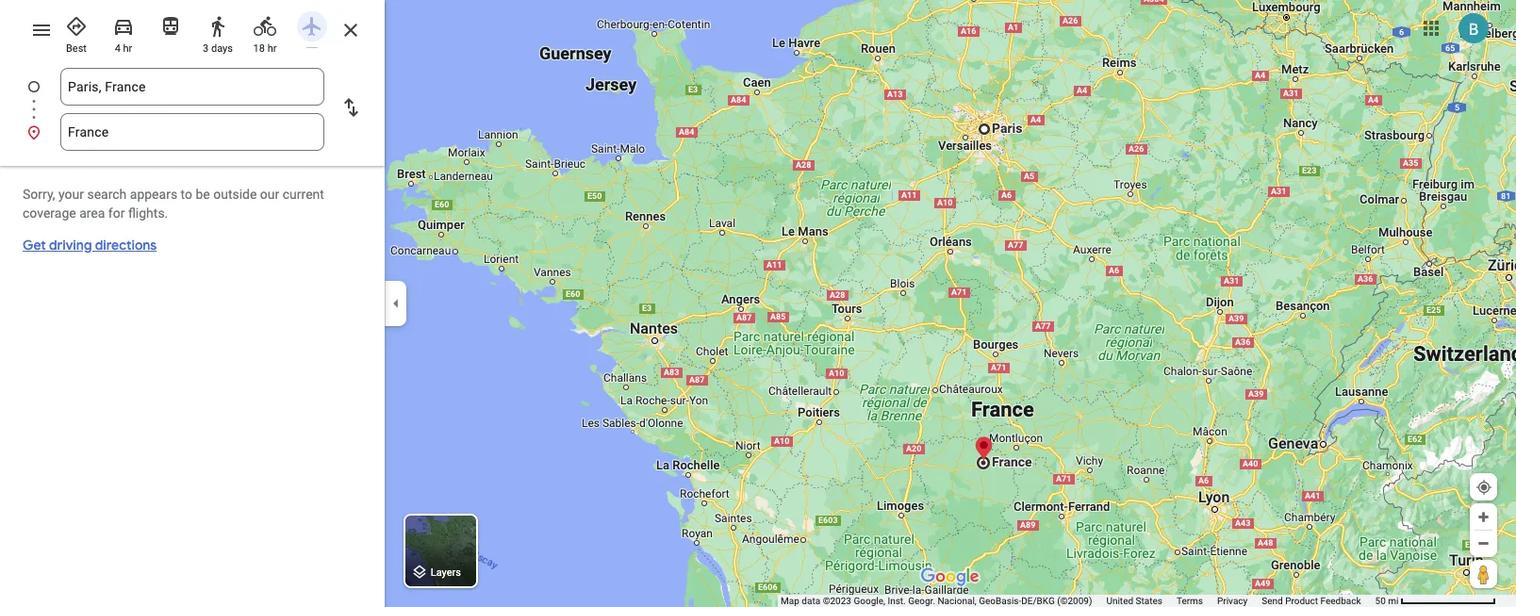 Task type: describe. For each thing, give the bounding box(es) containing it.
50 mi
[[1376, 596, 1399, 607]]

3 days
[[203, 42, 233, 55]]

©2023
[[823, 596, 852, 607]]

2 list item from the top
[[0, 113, 385, 151]]

days
[[211, 42, 233, 55]]

close directions image
[[340, 19, 362, 42]]

Best radio
[[57, 8, 96, 56]]

flights image
[[301, 15, 324, 38]]

transit image
[[159, 15, 182, 38]]

layers
[[431, 567, 461, 580]]

best
[[66, 42, 87, 55]]

appears
[[130, 187, 177, 202]]

4 hr radio
[[104, 8, 143, 56]]

privacy button
[[1218, 595, 1248, 607]]

directions
[[95, 237, 157, 254]]

sorry,
[[23, 187, 55, 202]]

list inside google maps element
[[0, 68, 385, 151]]

18 hr
[[253, 42, 277, 55]]

data
[[802, 596, 821, 607]]

map data ©2023 google, inst. geogr. nacional, geobasis-de/bkg (©2009)
[[781, 596, 1093, 607]]

show your location image
[[1476, 479, 1493, 496]]

1 list item from the top
[[0, 68, 385, 128]]

your
[[58, 187, 84, 202]]

show street view coverage image
[[1471, 560, 1498, 589]]

directions main content
[[0, 0, 385, 607]]

50 mi button
[[1376, 596, 1497, 607]]

send product feedback
[[1262, 596, 1362, 607]]

18
[[253, 42, 265, 55]]

4 hr
[[115, 42, 132, 55]]

google maps element
[[0, 0, 1517, 607]]

hr for 4 hr
[[123, 42, 132, 55]]

geogr.
[[909, 596, 936, 607]]

de/bkg
[[1022, 596, 1055, 607]]

be
[[196, 187, 210, 202]]

send
[[1262, 596, 1284, 607]]

driving image
[[112, 15, 135, 38]]

privacy
[[1218, 596, 1248, 607]]

united states
[[1107, 596, 1163, 607]]

map
[[781, 596, 800, 607]]

none field destination france
[[68, 113, 317, 151]]

terms
[[1177, 596, 1204, 607]]

current
[[283, 187, 324, 202]]

united
[[1107, 596, 1134, 607]]

send product feedback button
[[1262, 595, 1362, 607]]

3
[[203, 42, 209, 55]]

flights.
[[128, 206, 168, 221]]

get driving directions
[[23, 237, 157, 254]]

united states button
[[1107, 595, 1163, 607]]

feedback
[[1321, 596, 1362, 607]]

zoom in image
[[1477, 510, 1491, 524]]



Task type: locate. For each thing, give the bounding box(es) containing it.
list item down starting point paris, france "field"
[[0, 113, 385, 151]]

nacional,
[[938, 596, 977, 607]]

footer inside google maps element
[[781, 595, 1376, 607]]

1 hr from the left
[[123, 42, 132, 55]]

hr inside option
[[268, 42, 277, 55]]

4
[[115, 42, 121, 55]]

1 horizontal spatial hr
[[268, 42, 277, 55]]

1 none field from the top
[[68, 68, 317, 106]]

google,
[[854, 596, 886, 607]]

states
[[1136, 596, 1163, 607]]

Starting point Paris, France field
[[68, 75, 317, 98]]

get driving directions button
[[23, 236, 157, 255]]

hr inside radio
[[123, 42, 132, 55]]

none field inside list item
[[68, 68, 317, 106]]

Destination France field
[[68, 121, 317, 143]]

hr
[[123, 42, 132, 55], [268, 42, 277, 55]]

none field down starting point paris, france "field"
[[68, 113, 317, 151]]

list item down the 3
[[0, 68, 385, 128]]

none field for first list item from the top of the google maps element
[[68, 68, 317, 106]]

reverse starting point and destination image
[[340, 96, 362, 119]]

our
[[260, 187, 280, 202]]

1 vertical spatial none field
[[68, 113, 317, 151]]

0 horizontal spatial hr
[[123, 42, 132, 55]]

2 none field from the top
[[68, 113, 317, 151]]

zoom out image
[[1477, 537, 1491, 551]]

none field for second list item
[[68, 113, 317, 151]]

0 vertical spatial none field
[[68, 68, 317, 106]]

mi
[[1389, 596, 1399, 607]]

to
[[181, 187, 192, 202]]

None radio
[[292, 8, 332, 48]]

3 days radio
[[198, 8, 238, 56]]

best travel modes image
[[65, 15, 88, 38]]

list
[[0, 68, 385, 151]]

outside
[[213, 187, 257, 202]]

terms button
[[1177, 595, 1204, 607]]

driving
[[49, 237, 92, 254]]

get
[[23, 237, 46, 254]]

2 hr from the left
[[268, 42, 277, 55]]

for
[[108, 206, 125, 221]]

sorry, your search appears to be outside our current coverage area for flights.
[[23, 187, 324, 221]]

search
[[87, 187, 127, 202]]

none field down the 3
[[68, 68, 317, 106]]

list item
[[0, 68, 385, 128], [0, 113, 385, 151]]

hr right 4 on the left top of the page
[[123, 42, 132, 55]]

geobasis-
[[979, 596, 1022, 607]]

(©2009)
[[1058, 596, 1093, 607]]

footer
[[781, 595, 1376, 607]]

product
[[1286, 596, 1319, 607]]

walking image
[[207, 15, 229, 38]]

collapse side panel image
[[386, 293, 407, 314]]

50
[[1376, 596, 1387, 607]]

footer containing map data ©2023 google, inst. geogr. nacional, geobasis-de/bkg (©2009)
[[781, 595, 1376, 607]]

cycling image
[[254, 15, 276, 38]]

coverage
[[23, 206, 76, 221]]

None radio
[[151, 8, 191, 42]]

hr for 18 hr
[[268, 42, 277, 55]]

area
[[79, 206, 105, 221]]

inst.
[[888, 596, 906, 607]]

hr right 18
[[268, 42, 277, 55]]

18 hr radio
[[245, 8, 285, 56]]

none field starting point paris, france
[[68, 68, 317, 106]]

None field
[[68, 68, 317, 106], [68, 113, 317, 151]]



Task type: vqa. For each thing, say whether or not it's contained in the screenshot.
the to within  Things to do
no



